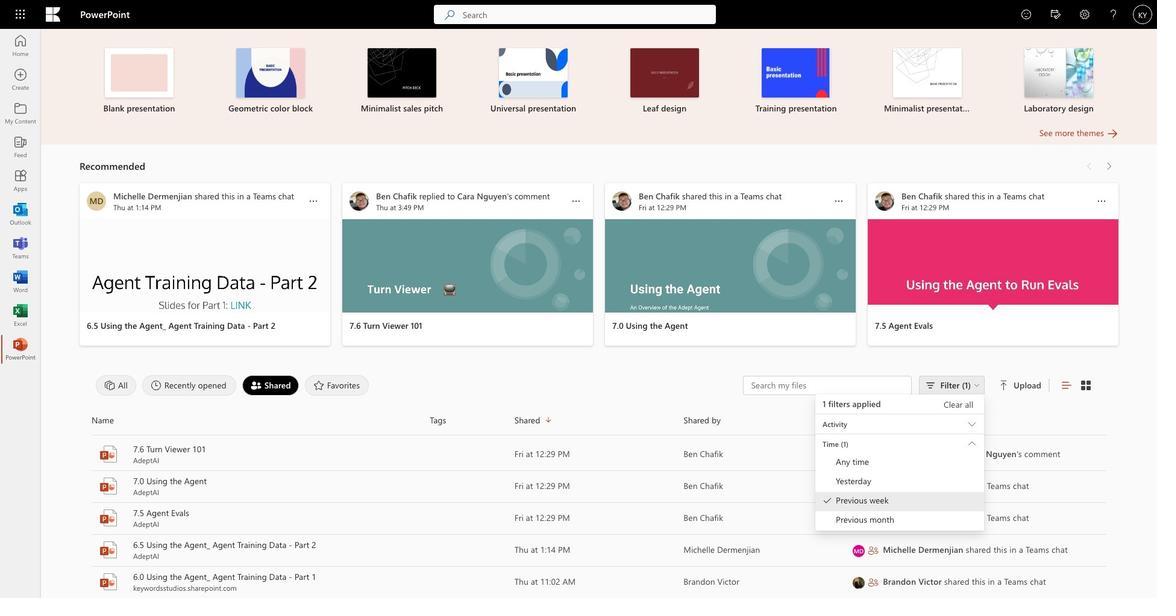 Task type: vqa. For each thing, say whether or not it's contained in the screenshot.
PowerPoint image associated with Name 7.0 Using the Agent CELL
yes



Task type: describe. For each thing, give the bounding box(es) containing it.
geometric color block element
[[212, 48, 329, 115]]

6.5 using the agent_ agent training data - part 2 image
[[80, 219, 330, 313]]

name 6.5 using the agent_ agent training data - part 2 cell
[[92, 539, 430, 561]]

geometric color block image
[[236, 48, 305, 98]]

name 6.0 using the agent_ agent training data - part 1 cell
[[92, 571, 430, 593]]

6.5 using the agent_ agent training data - part 2 group
[[80, 183, 330, 346]]

go to word image
[[14, 276, 27, 288]]

opens profile card for bchafik@keywordsstudios.com image for name 7.5 agent evals cell
[[853, 513, 865, 525]]

2 menu from the top
[[815, 454, 984, 531]]

universal presentation element
[[475, 48, 592, 115]]

7.0 using the agent group
[[605, 183, 856, 346]]

minimalist sales pitch image
[[368, 48, 436, 98]]

powerpoint image for the name 6.0 using the agent_ agent training data - part 1 cell
[[99, 573, 118, 592]]

checkbox item inside 'displaying 5 out of 15 files.' status
[[815, 492, 984, 512]]

leaf design image
[[630, 48, 699, 98]]

favorites element
[[305, 375, 369, 396]]

next image
[[1103, 157, 1115, 176]]

go to powerpoint image
[[14, 344, 27, 356]]

opens profile card for bchafik@keywordsstudios.com image for name 7.6 turn viewer 101 cell
[[853, 449, 865, 461]]

4 tab from the left
[[302, 375, 372, 396]]

account manager for kate yudina image
[[1133, 5, 1152, 24]]

Search box. Suggestions appear as you type. search field
[[463, 5, 716, 24]]

laboratory design element
[[1000, 48, 1117, 115]]

powerpoint image for name 7.6 turn viewer 101 cell
[[99, 445, 118, 464]]

powerpoint image for name 7.5 agent evals cell
[[99, 509, 118, 528]]

minimalist sales pitch element
[[344, 48, 460, 115]]

7.0 using the agent image
[[605, 219, 856, 313]]

Search my files text field
[[750, 380, 905, 392]]

apps image
[[14, 175, 27, 187]]

recently opened element
[[142, 375, 236, 396]]

training presentation image
[[762, 48, 830, 98]]



Task type: locate. For each thing, give the bounding box(es) containing it.
blank presentation element
[[81, 48, 198, 115]]

0 vertical spatial powerpoint image
[[99, 477, 118, 496]]

universal presentation image
[[499, 48, 568, 98]]

2 vertical spatial powerpoint image
[[99, 541, 118, 560]]

opens profile card for bchafik@keywordsstudios.com image
[[853, 449, 865, 461], [853, 513, 865, 525]]

1 vertical spatial powerpoint image
[[99, 509, 118, 528]]

powerpoint image inside name 7.5 agent evals cell
[[99, 509, 118, 528]]

go to your outlook image
[[14, 209, 27, 221]]

name 7.5 agent evals cell
[[92, 507, 430, 529]]

tags, column 2 of 5 column header
[[430, 411, 514, 430]]

checkbox item
[[815, 492, 984, 512]]

1 menu from the top
[[815, 435, 984, 532]]

1 vertical spatial powerpoint image
[[99, 573, 118, 592]]

laboratory design image
[[1025, 48, 1093, 98]]

feed image
[[14, 141, 27, 153]]

2 powerpoint image from the top
[[99, 573, 118, 592]]

powerpoint image
[[99, 477, 118, 496], [99, 573, 118, 592]]

tab list
[[93, 372, 743, 399]]

powerpoint image inside the name 6.0 using the agent_ agent training data - part 1 cell
[[99, 573, 118, 592]]

powerpoint image for name 6.5 using the agent_ agent training data - part 2 cell
[[99, 541, 118, 560]]

all element
[[96, 375, 136, 396]]

opens profile card for bvictor@keywordsstudios.com image
[[853, 577, 865, 589]]

powerpoint image inside name 7.6 turn viewer 101 cell
[[99, 445, 118, 464]]

go to teams image
[[14, 242, 27, 254]]

leaf design element
[[606, 48, 723, 115]]

activity, column 5 of 5 column header
[[853, 411, 1106, 430]]

7.6 turn viewer 101 group
[[342, 183, 593, 346]]

1 opens profile card for bchafik@keywordsstudios.com image from the top
[[853, 449, 865, 461]]

opens profile card for bchafik@keywordsstudios.com image up opens profile card for bchafik@keywordsstudios.com icon
[[853, 449, 865, 461]]

1 powerpoint image from the top
[[99, 445, 118, 464]]

organizational logo image
[[46, 7, 60, 22]]

name 7.0 using the agent cell
[[92, 475, 430, 497]]

my content image
[[14, 107, 27, 119]]

powerpoint image inside name 7.0 using the agent cell
[[99, 477, 118, 496]]

opens profile card for bchafik@keywordsstudios.com image down opens profile card for bchafik@keywordsstudios.com icon
[[853, 513, 865, 525]]

menu
[[815, 435, 984, 532], [815, 454, 984, 531]]

displaying 5 out of 15 files. status
[[743, 376, 1093, 532]]

tab
[[93, 375, 139, 396], [139, 375, 239, 396], [239, 375, 302, 396], [302, 375, 372, 396]]

None search field
[[434, 5, 716, 24]]

minimalist presentation element
[[869, 48, 986, 115]]

1 powerpoint image from the top
[[99, 477, 118, 496]]

7.5 agent evals group
[[868, 183, 1119, 346]]

go to excel image
[[14, 310, 27, 322]]

training presentation element
[[738, 48, 855, 115]]

banner
[[0, 0, 1157, 31]]

row
[[92, 411, 1106, 436]]

shared element
[[242, 375, 299, 396]]

3 powerpoint image from the top
[[99, 541, 118, 560]]

application
[[0, 0, 1157, 598]]

0 vertical spatial powerpoint image
[[99, 445, 118, 464]]

opens profile card for bchafik@keywordsstudios.com image
[[853, 481, 865, 493]]

2 tab from the left
[[139, 375, 239, 396]]

powerpoint image for name 7.0 using the agent cell
[[99, 477, 118, 496]]

2 powerpoint image from the top
[[99, 509, 118, 528]]

navigation
[[0, 29, 41, 366]]

2 opens profile card for bchafik@keywordsstudios.com image from the top
[[853, 513, 865, 525]]

0 vertical spatial opens profile card for bchafik@keywordsstudios.com image
[[853, 449, 865, 461]]

list
[[80, 37, 1119, 127]]

1 vertical spatial opens profile card for bchafik@keywordsstudios.com image
[[853, 513, 865, 525]]

powerpoint image inside name 6.5 using the agent_ agent training data - part 2 cell
[[99, 541, 118, 560]]

minimalist presentation image
[[893, 48, 962, 98]]

name 7.6 turn viewer 101 cell
[[92, 444, 430, 465]]

3 tab from the left
[[239, 375, 302, 396]]

powerpoint image
[[99, 445, 118, 464], [99, 509, 118, 528], [99, 541, 118, 560]]

create image
[[14, 74, 27, 86]]

1 tab from the left
[[93, 375, 139, 396]]

7.6 turn viewer 101 image
[[342, 219, 593, 313]]

home image
[[14, 40, 27, 52]]



